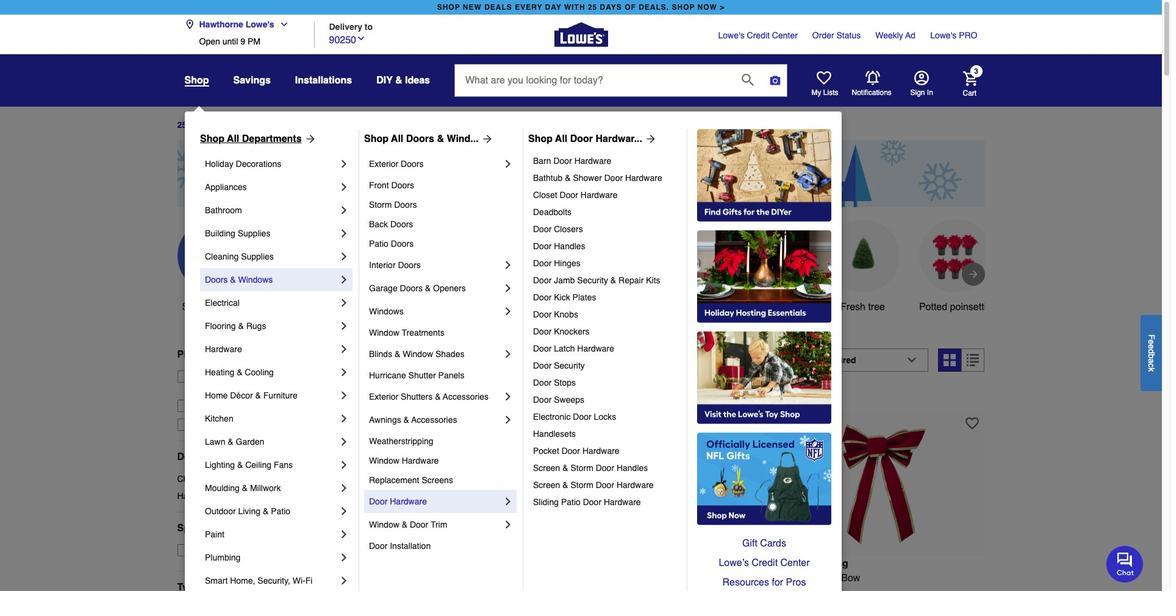 Task type: locate. For each thing, give the bounding box(es) containing it.
shop down open
[[185, 75, 209, 86]]

decorations for christmas decorations
[[218, 475, 264, 484]]

sign
[[911, 88, 925, 97]]

doors down the storm doors
[[390, 220, 413, 229]]

plug- inside holiday living 100-count 20.62-ft white incandescent plug- in christmas string lights
[[531, 573, 554, 584]]

lowe's credit center
[[719, 558, 810, 569]]

replacement screens link
[[369, 471, 514, 490]]

1 vertical spatial in
[[799, 573, 806, 584]]

0 horizontal spatial savings
[[233, 75, 271, 86]]

shop for shop all deals
[[182, 302, 205, 313]]

patio down back on the left of page
[[369, 239, 389, 249]]

living down hanukkah decorations link
[[238, 507, 261, 517]]

ad
[[906, 31, 916, 40]]

deals right of
[[222, 120, 245, 130]]

all inside shop all departments link
[[227, 134, 239, 145]]

trim
[[431, 520, 447, 530]]

1 horizontal spatial 25
[[588, 3, 597, 12]]

1 horizontal spatial windows
[[369, 307, 404, 317]]

lowe's up pm
[[246, 20, 274, 29]]

1 vertical spatial deals
[[221, 302, 246, 313]]

0 vertical spatial 25
[[588, 3, 597, 12]]

1 horizontal spatial plug-
[[570, 588, 593, 592]]

doors down front doors
[[394, 200, 417, 210]]

window & door trim link
[[369, 514, 502, 537]]

storm down pocket door hardware
[[571, 464, 593, 473]]

3 shop from the left
[[528, 134, 553, 145]]

sliding patio door hardware
[[533, 498, 641, 508]]

0 horizontal spatial arrow right image
[[302, 133, 316, 145]]

holiday
[[205, 159, 233, 169], [554, 302, 587, 313], [462, 355, 515, 372], [358, 559, 394, 570], [782, 559, 817, 570]]

100- inside holiday living 100-count 20.62-ft white incandescent plug- in christmas string lights
[[358, 573, 378, 584]]

chevron down image
[[356, 33, 366, 43]]

1 horizontal spatial shop
[[364, 134, 389, 145]]

2 shop from the left
[[364, 134, 389, 145]]

building supplies link
[[205, 222, 338, 245]]

0 vertical spatial delivery
[[329, 22, 362, 31]]

1 compare from the left
[[380, 391, 415, 401]]

0 vertical spatial white
[[758, 302, 783, 313]]

decorations down shop all departments link
[[236, 159, 281, 169]]

supplies up the cleaning supplies
[[238, 229, 271, 239]]

pm
[[248, 37, 260, 46]]

chevron right image for windows
[[502, 306, 514, 318]]

198
[[358, 355, 383, 372]]

2 20.62- from the left
[[618, 573, 646, 584]]

25
[[588, 3, 597, 12], [177, 120, 187, 130]]

lights inside holiday living 100-count 20.62-ft white incandescent plug- in christmas string lights
[[444, 588, 470, 592]]

0 horizontal spatial white
[[442, 573, 467, 584]]

chevron right image for plumbing
[[338, 552, 350, 564]]

heart outline image
[[754, 417, 768, 430]]

door up electronic
[[533, 395, 552, 405]]

& right shutters
[[435, 392, 441, 402]]

hardwar...
[[596, 134, 642, 145]]

door left stops
[[533, 378, 552, 388]]

all
[[227, 134, 239, 145], [391, 134, 403, 145], [555, 134, 568, 145], [207, 302, 218, 313]]

all for door
[[555, 134, 568, 145]]

1 horizontal spatial count
[[590, 573, 616, 584]]

deals
[[484, 3, 512, 12]]

2 arrow right image from the left
[[642, 133, 657, 145]]

doors & windows link
[[205, 268, 338, 292]]

shop inside button
[[182, 302, 205, 313]]

0 vertical spatial in
[[447, 355, 458, 372]]

0 horizontal spatial heart outline image
[[543, 417, 556, 430]]

1 horizontal spatial christmas
[[369, 588, 413, 592]]

1 vertical spatial plug-
[[570, 588, 593, 592]]

door hinges link
[[533, 255, 678, 272]]

window for &
[[369, 520, 399, 530]]

0 horizontal spatial compare
[[380, 391, 415, 401]]

electronic door locks
[[533, 412, 616, 422]]

panels
[[438, 371, 465, 381]]

1 horizontal spatial in
[[799, 573, 806, 584]]

arrow right image up holiday decorations link
[[302, 133, 316, 145]]

delivery up heating & cooling
[[222, 349, 260, 360]]

sliding patio door hardware link
[[533, 494, 678, 511]]

shades
[[436, 350, 465, 359]]

20.62- left multicolor
[[618, 573, 646, 584]]

& right store on the left bottom
[[237, 368, 242, 378]]

1 horizontal spatial shop
[[672, 3, 695, 12]]

grid view image
[[944, 354, 956, 367]]

0 vertical spatial hawthorne
[[199, 20, 243, 29]]

20.62- inside the 100-count 20.62-ft multicolor incandescent plug-in christmas string lights
[[618, 573, 646, 584]]

door down 'deadbolts'
[[533, 225, 552, 234]]

window for treatments
[[369, 328, 399, 338]]

repair
[[619, 276, 644, 286]]

1 vertical spatial accessories
[[411, 415, 457, 425]]

0 horizontal spatial pickup
[[177, 349, 209, 360]]

0 vertical spatial deals
[[222, 120, 245, 130]]

1 horizontal spatial arrow right image
[[642, 133, 657, 145]]

doors up the led
[[400, 284, 423, 293]]

count inside holiday living 100-count 20.62-ft white incandescent plug- in christmas string lights
[[378, 573, 404, 584]]

1 horizontal spatial pickup
[[238, 372, 264, 382]]

2 horizontal spatial patio
[[561, 498, 581, 508]]

arrow right image up poinsettia
[[967, 268, 979, 281]]

20.62- down installation
[[407, 573, 434, 584]]

handles inside screen & storm door handles link
[[617, 464, 648, 473]]

patio up paint link
[[271, 507, 290, 517]]

cooling
[[245, 368, 274, 378]]

2 lights from the left
[[679, 588, 705, 592]]

lights down multicolor
[[679, 588, 705, 592]]

chevron right image for garage doors & openers
[[502, 282, 514, 295]]

door down the replacement
[[369, 497, 388, 507]]

e up b
[[1147, 344, 1157, 349]]

0 horizontal spatial in
[[447, 355, 458, 372]]

1 horizontal spatial compare
[[804, 391, 839, 401]]

100- inside the 100-count 20.62-ft multicolor incandescent plug-in christmas string lights
[[570, 573, 590, 584]]

hawthorne for hawthorne lowe's & nearby stores
[[196, 384, 237, 394]]

living inside button
[[590, 302, 615, 313]]

of
[[625, 3, 636, 12]]

0 horizontal spatial count
[[378, 573, 404, 584]]

arrow right image inside shop all door hardwar... link
[[642, 133, 657, 145]]

1 vertical spatial storm
[[571, 464, 593, 473]]

handlesets link
[[533, 426, 678, 443]]

holiday inside holiday living 100-count 20.62-ft white incandescent plug- in christmas string lights
[[358, 559, 394, 570]]

chevron right image
[[338, 204, 350, 217], [338, 228, 350, 240], [338, 251, 350, 263], [502, 282, 514, 295], [338, 320, 350, 332], [502, 348, 514, 361], [338, 367, 350, 379], [338, 390, 350, 402], [338, 436, 350, 448], [338, 529, 350, 541], [338, 552, 350, 564], [338, 575, 350, 587]]

1 horizontal spatial in
[[593, 588, 601, 592]]

all for deals
[[207, 302, 218, 313]]

None search field
[[454, 64, 788, 108]]

exterior for exterior doors
[[369, 159, 399, 169]]

electrical
[[205, 298, 240, 308]]

1 vertical spatial center
[[781, 558, 810, 569]]

installation
[[390, 542, 431, 552]]

ft left multicolor
[[646, 573, 651, 584]]

hurricane shutter panels
[[369, 371, 465, 381]]

bathroom
[[205, 206, 242, 215]]

arrow right image
[[479, 133, 493, 145], [967, 268, 979, 281]]

1 vertical spatial hawthorne
[[196, 384, 237, 394]]

lowe's left "pro"
[[930, 31, 957, 40]]

living inside holiday living 8.5-in w red bow
[[820, 559, 848, 570]]

c
[[1147, 363, 1157, 368]]

hardware down flooring on the left bottom
[[205, 345, 242, 354]]

chevron right image for interior doors
[[502, 259, 514, 271]]

2 vertical spatial delivery
[[215, 420, 245, 430]]

1 arrow right image from the left
[[302, 133, 316, 145]]

e
[[1147, 340, 1157, 344], [1147, 344, 1157, 349]]

2 vertical spatial storm
[[571, 481, 593, 490]]

ft inside the 100-count 20.62-ft multicolor incandescent plug-in christmas string lights
[[646, 573, 651, 584]]

screen down pocket
[[533, 464, 560, 473]]

shop left electrical
[[182, 302, 205, 313]]

1 exterior from the top
[[369, 159, 399, 169]]

1 vertical spatial white
[[442, 573, 467, 584]]

doors down shop all doors & wind...
[[401, 159, 424, 169]]

security
[[577, 276, 608, 286], [554, 361, 585, 371]]

0 horizontal spatial departments
[[177, 452, 237, 463]]

0 horizontal spatial incandescent
[[470, 573, 528, 584]]

0 vertical spatial handles
[[554, 242, 585, 251]]

arrow right image
[[302, 133, 316, 145], [642, 133, 657, 145]]

0 horizontal spatial handles
[[554, 242, 585, 251]]

shower
[[573, 173, 602, 183]]

shop inside 'shop all doors & wind...' link
[[364, 134, 389, 145]]

& down barn door hardware
[[565, 173, 571, 183]]

storm down front
[[369, 200, 392, 210]]

lowe's inside button
[[246, 20, 274, 29]]

1 vertical spatial windows
[[369, 307, 404, 317]]

location image
[[185, 20, 194, 29]]

door kick plates link
[[533, 289, 678, 306]]

hawthorne inside hawthorne lowe's & nearby stores button
[[196, 384, 237, 394]]

0 horizontal spatial in
[[358, 588, 366, 592]]

door up door hinges
[[533, 242, 552, 251]]

pickup up hawthorne lowe's & nearby stores
[[238, 372, 264, 382]]

door down door knobs
[[533, 327, 552, 337]]

25 days of deals
[[177, 120, 245, 130]]

decorations
[[236, 159, 281, 169], [519, 355, 604, 372], [218, 475, 264, 484], [218, 492, 264, 501]]

1 20.62- from the left
[[407, 573, 434, 584]]

weekly
[[876, 31, 903, 40]]

shop for shop
[[185, 75, 209, 86]]

door left installation
[[369, 542, 388, 552]]

camera image
[[769, 74, 781, 87]]

door hardware link
[[369, 490, 502, 514]]

doors down back doors
[[391, 239, 414, 249]]

0 horizontal spatial shop
[[437, 3, 460, 12]]

garage doors & openers link
[[369, 277, 502, 300]]

storm for screen & storm door hardware
[[571, 481, 593, 490]]

0 vertical spatial savings button
[[233, 70, 271, 92]]

arrow right image for shop all departments
[[302, 133, 316, 145]]

handles inside door handles link
[[554, 242, 585, 251]]

1 vertical spatial delivery
[[222, 349, 260, 360]]

chat invite button image
[[1107, 546, 1144, 583]]

string down multicolor
[[650, 588, 676, 592]]

holiday living button
[[548, 220, 621, 315]]

window up the replacement
[[369, 456, 399, 466]]

0 horizontal spatial ft
[[434, 573, 440, 584]]

0 vertical spatial supplies
[[238, 229, 271, 239]]

hanukkah decorations link
[[177, 490, 339, 503]]

white
[[758, 302, 783, 313], [442, 573, 467, 584]]

exterior for exterior shutters & accessories
[[369, 392, 399, 402]]

0 vertical spatial windows
[[238, 275, 273, 285]]

lights inside the 100-count 20.62-ft multicolor incandescent plug-in christmas string lights
[[679, 588, 705, 592]]

5013254527 element
[[782, 390, 839, 402]]

1 horizontal spatial heart outline image
[[966, 417, 979, 430]]

hawthorne down store on the left bottom
[[196, 384, 237, 394]]

chevron right image for electrical
[[338, 297, 350, 309]]

credit for lowe's
[[752, 558, 778, 569]]

doors for interior
[[398, 261, 421, 270]]

all inside 'shop all doors & wind...' link
[[391, 134, 403, 145]]

1 shop from the left
[[437, 3, 460, 12]]

1 horizontal spatial string
[[650, 588, 676, 592]]

decorations inside 'link'
[[218, 475, 264, 484]]

1 horizontal spatial white
[[758, 302, 783, 313]]

1 lights from the left
[[444, 588, 470, 592]]

chevron right image for heating & cooling
[[338, 367, 350, 379]]

back
[[369, 220, 388, 229]]

holiday for holiday living 8.5-in w red bow
[[782, 559, 817, 570]]

1 100- from the left
[[358, 573, 378, 584]]

0 horizontal spatial windows
[[238, 275, 273, 285]]

window & door trim
[[369, 520, 450, 530]]

1 horizontal spatial 100-
[[570, 573, 590, 584]]

in
[[447, 355, 458, 372], [799, 573, 806, 584]]

exterior up front
[[369, 159, 399, 169]]

1 vertical spatial savings
[[475, 302, 509, 313]]

hawthorne up open until 9 pm
[[199, 20, 243, 29]]

heart outline image
[[543, 417, 556, 430], [966, 417, 979, 430]]

lowe's home improvement notification center image
[[865, 71, 880, 85]]

security up plates
[[577, 276, 608, 286]]

all up flooring on the left bottom
[[207, 302, 218, 313]]

chevron right image for cleaning supplies
[[338, 251, 350, 263]]

90250
[[329, 34, 356, 45]]

0 horizontal spatial arrow right image
[[479, 133, 493, 145]]

shop down 25 days of deals
[[200, 134, 225, 145]]

chevron right image for kitchen
[[338, 413, 350, 425]]

living for holiday living 100-count 20.62-ft white incandescent plug- in christmas string lights
[[396, 559, 425, 570]]

1 horizontal spatial lights
[[679, 588, 705, 592]]

chevron right image for home décor & furniture
[[338, 390, 350, 402]]

1 horizontal spatial incandescent
[[699, 573, 757, 584]]

f
[[1147, 334, 1157, 340]]

hawthorne lowe's & nearby stores
[[196, 384, 328, 394]]

shop left new
[[437, 3, 460, 12]]

garage
[[369, 284, 398, 293]]

0 horizontal spatial patio
[[271, 507, 290, 517]]

lights down door installation link
[[444, 588, 470, 592]]

search image
[[742, 74, 754, 86]]

1 horizontal spatial savings button
[[455, 220, 529, 315]]

& up door installation
[[402, 520, 408, 530]]

2 heart outline image from the left
[[966, 417, 979, 430]]

2 horizontal spatial shop
[[528, 134, 553, 145]]

tree
[[868, 302, 885, 313]]

chevron right image for holiday decorations
[[338, 158, 350, 170]]

multicolor
[[654, 573, 696, 584]]

hardware link
[[205, 338, 338, 361]]

shop up barn
[[528, 134, 553, 145]]

holiday inside holiday living 8.5-in w red bow
[[782, 559, 817, 570]]

& left openers
[[425, 284, 431, 293]]

stops
[[554, 378, 576, 388]]

savings down pm
[[233, 75, 271, 86]]

1 vertical spatial credit
[[752, 558, 778, 569]]

0 vertical spatial screen
[[533, 464, 560, 473]]

storm up sliding patio door hardware
[[571, 481, 593, 490]]

lowe's inside button
[[239, 384, 266, 394]]

25 right with
[[588, 3, 597, 12]]

& left millwork
[[242, 484, 248, 494]]

2 count from the left
[[590, 573, 616, 584]]

living down installation
[[396, 559, 425, 570]]

0 horizontal spatial string
[[416, 588, 441, 592]]

shop inside shop all departments link
[[200, 134, 225, 145]]

chevron right image
[[338, 158, 350, 170], [502, 158, 514, 170], [338, 181, 350, 193], [502, 259, 514, 271], [338, 274, 350, 286], [338, 297, 350, 309], [502, 306, 514, 318], [338, 343, 350, 356], [502, 391, 514, 403], [338, 413, 350, 425], [502, 414, 514, 426], [338, 459, 350, 472], [338, 483, 350, 495], [502, 496, 514, 508], [338, 506, 350, 518], [502, 519, 514, 531]]

holiday for holiday living
[[554, 302, 587, 313]]

1 horizontal spatial handles
[[617, 464, 648, 473]]

pickup up free
[[177, 349, 209, 360]]

k
[[1147, 368, 1157, 372]]

2 100- from the left
[[570, 573, 590, 584]]

storm doors link
[[369, 195, 514, 215]]

0 horizontal spatial 25
[[177, 120, 187, 130]]

chevron right image for flooring & rugs
[[338, 320, 350, 332]]

gift
[[742, 539, 758, 550]]

hawthorne for hawthorne lowe's
[[199, 20, 243, 29]]

0 horizontal spatial christmas
[[177, 475, 216, 484]]

doors up the storm doors
[[391, 181, 414, 190]]

arrow right image up exterior doors link
[[479, 133, 493, 145]]

0 vertical spatial pickup
[[177, 349, 209, 360]]

1 vertical spatial departments
[[177, 452, 237, 463]]

exterior down hurricane on the bottom left of the page
[[369, 392, 399, 402]]

door up sliding patio door hardware link
[[596, 481, 614, 490]]

all up barn door hardware
[[555, 134, 568, 145]]

hardware
[[574, 156, 612, 166], [625, 173, 662, 183], [581, 190, 618, 200], [577, 344, 614, 354], [205, 345, 242, 354], [583, 447, 620, 456], [402, 456, 439, 466], [617, 481, 654, 490], [390, 497, 427, 507], [604, 498, 641, 508]]

shop up 'exterior doors'
[[364, 134, 389, 145]]

door jamb security & repair kits link
[[533, 272, 678, 289]]

officially licensed n f l gifts. shop now. image
[[697, 433, 832, 526]]

2 exterior from the top
[[369, 392, 399, 402]]

doors
[[406, 134, 434, 145], [401, 159, 424, 169], [391, 181, 414, 190], [394, 200, 417, 210], [390, 220, 413, 229], [391, 239, 414, 249], [398, 261, 421, 270], [205, 275, 228, 285], [400, 284, 423, 293]]

0 vertical spatial center
[[772, 31, 798, 40]]

door left latch
[[533, 344, 552, 354]]

visit the lowe's toy shop. image
[[697, 332, 832, 425]]

1 vertical spatial handles
[[617, 464, 648, 473]]

0 horizontal spatial 100-
[[358, 573, 378, 584]]

shop inside shop all door hardwar... link
[[528, 134, 553, 145]]

lowe's down free store pickup today at:
[[239, 384, 266, 394]]

1 shop from the left
[[200, 134, 225, 145]]

2 ft from the left
[[646, 573, 651, 584]]

credit up the resources for pros link
[[752, 558, 778, 569]]

1 string from the left
[[416, 588, 441, 592]]

0 vertical spatial plug-
[[531, 573, 554, 584]]

all for doors
[[391, 134, 403, 145]]

chevron right image for outdoor living & patio
[[338, 506, 350, 518]]

storm for screen & storm door handles
[[571, 464, 593, 473]]

departments up holiday decorations link
[[242, 134, 302, 145]]

hawthorne inside hawthorne lowe's button
[[199, 20, 243, 29]]

departments down lawn
[[177, 452, 237, 463]]

1 vertical spatial savings button
[[455, 220, 529, 315]]

white button
[[734, 220, 807, 315]]

window up door installation
[[369, 520, 399, 530]]

center left the order
[[772, 31, 798, 40]]

all inside the shop all deals button
[[207, 302, 218, 313]]

25 days of deals. shop new deals every day. while supplies last. image
[[177, 140, 985, 207]]

handles down closers
[[554, 242, 585, 251]]

1 horizontal spatial arrow right image
[[967, 268, 979, 281]]

outdoor living & patio link
[[205, 500, 338, 523]]

2 compare from the left
[[804, 391, 839, 401]]

1 vertical spatial 25
[[177, 120, 187, 130]]

0 vertical spatial arrow right image
[[479, 133, 493, 145]]

2 incandescent from the left
[[699, 573, 757, 584]]

exterior shutters & accessories
[[369, 392, 489, 402]]

1 vertical spatial shop
[[182, 302, 205, 313]]

25 inside 'link'
[[588, 3, 597, 12]]

handles up screen & storm door hardware link
[[617, 464, 648, 473]]

in inside holiday living 8.5-in w red bow
[[799, 573, 806, 584]]

0 horizontal spatial lights
[[444, 588, 470, 592]]

list view image
[[967, 354, 979, 367]]

diy & ideas
[[377, 75, 430, 86]]

doors up garage doors & openers
[[398, 261, 421, 270]]

holiday living
[[554, 302, 615, 313]]

lighting & ceiling fans link
[[205, 454, 338, 477]]

door up barn door hardware
[[570, 134, 593, 145]]

shop left now
[[672, 3, 695, 12]]

lowe's home improvement cart image
[[963, 71, 978, 86]]

1 incandescent from the left
[[470, 573, 528, 584]]

fast
[[196, 420, 212, 430]]

& right blinds in the bottom of the page
[[395, 350, 400, 359]]

0 horizontal spatial savings button
[[233, 70, 271, 92]]

0 horizontal spatial 20.62-
[[407, 573, 434, 584]]

screen & storm door handles link
[[533, 460, 678, 477]]

0 vertical spatial credit
[[747, 31, 770, 40]]

0 vertical spatial exterior
[[369, 159, 399, 169]]

door left kick
[[533, 293, 552, 303]]

living inside holiday living 100-count 20.62-ft white incandescent plug- in christmas string lights
[[396, 559, 425, 570]]

1 screen from the top
[[533, 464, 560, 473]]

compare inside "1001813120" element
[[380, 391, 415, 401]]

living up the red
[[820, 559, 848, 570]]

patio right sliding
[[561, 498, 581, 508]]

chevron right image for moulding & millwork
[[338, 483, 350, 495]]

find gifts for the diyer. image
[[697, 129, 832, 222]]

shop all door hardwar... link
[[528, 132, 657, 146]]

2 string from the left
[[650, 588, 676, 592]]

1 horizontal spatial ft
[[646, 573, 651, 584]]

0 vertical spatial savings
[[233, 75, 271, 86]]

count inside the 100-count 20.62-ft multicolor incandescent plug-in christmas string lights
[[590, 573, 616, 584]]

electronic door locks link
[[533, 409, 678, 426]]

chevron right image for hardware
[[338, 343, 350, 356]]

compare for "1001813120" element
[[380, 391, 415, 401]]

1 vertical spatial exterior
[[369, 392, 399, 402]]

1 vertical spatial screen
[[533, 481, 560, 490]]

holiday inside button
[[554, 302, 587, 313]]

door down door handles
[[533, 259, 552, 268]]

bathtub
[[533, 173, 563, 183]]

closet door hardware
[[533, 190, 618, 200]]

2 horizontal spatial christmas
[[604, 588, 648, 592]]

0 horizontal spatial plug-
[[531, 573, 554, 584]]

knobs
[[554, 310, 578, 320]]

1 ft from the left
[[434, 573, 440, 584]]

all inside shop all door hardwar... link
[[555, 134, 568, 145]]

1 horizontal spatial 20.62-
[[618, 573, 646, 584]]

1 vertical spatial security
[[554, 361, 585, 371]]

2 e from the top
[[1147, 344, 1157, 349]]

deals inside the shop all deals button
[[221, 302, 246, 313]]

back doors link
[[369, 215, 514, 234]]

living for outdoor living & patio
[[238, 507, 261, 517]]

christmas inside the 100-count 20.62-ft multicolor incandescent plug-in christmas string lights
[[604, 588, 648, 592]]

door knobs link
[[533, 306, 678, 323]]

hardware down screen & storm door hardware link
[[604, 498, 641, 508]]

in inside the 100-count 20.62-ft multicolor incandescent plug-in christmas string lights
[[593, 588, 601, 592]]

delivery up 90250
[[329, 22, 362, 31]]

1 vertical spatial supplies
[[241, 252, 274, 262]]

plug- inside the 100-count 20.62-ft multicolor incandescent plug-in christmas string lights
[[570, 588, 593, 592]]

Search Query text field
[[455, 65, 732, 96]]

1 count from the left
[[378, 573, 404, 584]]

1 horizontal spatial savings
[[475, 302, 509, 313]]

living up 'door knockers' link at the bottom of page
[[590, 302, 615, 313]]

e up d
[[1147, 340, 1157, 344]]

compare for 5013254527 element
[[804, 391, 839, 401]]

smart home, security, wi-fi
[[205, 577, 313, 586]]

order
[[813, 31, 834, 40]]

compare inside 5013254527 element
[[804, 391, 839, 401]]

hardware down 'door knockers' link at the bottom of page
[[577, 344, 614, 354]]

door sweeps link
[[533, 392, 678, 409]]

2 screen from the top
[[533, 481, 560, 490]]

string
[[416, 588, 441, 592], [650, 588, 676, 592]]

security down door latch hardware at the bottom
[[554, 361, 585, 371]]

heating
[[205, 368, 234, 378]]

lawn & garden link
[[205, 431, 338, 454]]

storm doors
[[369, 200, 417, 210]]

arrow right image inside shop all departments link
[[302, 133, 316, 145]]

20.62- inside holiday living 100-count 20.62-ft white incandescent plug- in christmas string lights
[[407, 573, 434, 584]]

2 horizontal spatial in
[[927, 88, 933, 97]]

building
[[205, 229, 235, 239]]



Task type: vqa. For each thing, say whether or not it's contained in the screenshot.
search query text field
yes



Task type: describe. For each thing, give the bounding box(es) containing it.
chevron right image for building supplies
[[338, 228, 350, 240]]

shop all departments
[[200, 134, 302, 145]]

days
[[600, 3, 622, 12]]

100-count 20.62-ft multicolor incandescent plug-in christmas string lights
[[570, 573, 757, 592]]

white inside button
[[758, 302, 783, 313]]

store
[[215, 372, 236, 382]]

hawthorne lowe's button
[[185, 12, 294, 37]]

window up 'hurricane shutter panels'
[[403, 350, 433, 359]]

center for lowe's credit center
[[781, 558, 810, 569]]

1 heart outline image from the left
[[543, 417, 556, 430]]

holiday for holiday living 100-count 20.62-ft white incandescent plug- in christmas string lights
[[358, 559, 394, 570]]

windows inside windows link
[[369, 307, 404, 317]]

door down the screen & storm door hardware
[[583, 498, 602, 508]]

hurricane
[[369, 371, 406, 381]]

1001813120 element
[[358, 390, 415, 402]]

chevron right image for door hardware
[[502, 496, 514, 508]]

handlesets
[[533, 429, 576, 439]]

1 horizontal spatial patio
[[369, 239, 389, 249]]

deadbolts
[[533, 207, 572, 217]]

lowe's pro
[[930, 31, 978, 40]]

window for hardware
[[369, 456, 399, 466]]

electrical link
[[205, 292, 338, 315]]

0 vertical spatial departments
[[242, 134, 302, 145]]

& down pocket door hardware
[[563, 464, 568, 473]]

front doors
[[369, 181, 414, 190]]

& down today
[[268, 384, 274, 394]]

incandescent inside the 100-count 20.62-ft multicolor incandescent plug-in christmas string lights
[[699, 573, 757, 584]]

credit for lowe's
[[747, 31, 770, 40]]

lowe's pro link
[[930, 29, 978, 41]]

latch
[[554, 344, 575, 354]]

chevron down image
[[274, 20, 289, 29]]

in inside sign in button
[[927, 88, 933, 97]]

outdoor living & patio
[[205, 507, 290, 517]]

white inside holiday living 100-count 20.62-ft white incandescent plug- in christmas string lights
[[442, 573, 467, 584]]

hardware up sliding patio door hardware link
[[617, 481, 654, 490]]

exterior doors
[[369, 159, 424, 169]]

chevron right image for appliances
[[338, 181, 350, 193]]

holiday hosting essentials. image
[[697, 231, 832, 323]]

90250 button
[[329, 31, 366, 47]]

sign in button
[[911, 71, 933, 98]]

all for departments
[[227, 134, 239, 145]]

chevron right image for window & door trim
[[502, 519, 514, 531]]

replacement screens
[[369, 476, 453, 486]]

w
[[809, 573, 818, 584]]

day
[[545, 3, 562, 12]]

bathroom link
[[205, 199, 338, 222]]

shop all door hardwar...
[[528, 134, 642, 145]]

led button
[[363, 220, 436, 315]]

barn door hardware
[[533, 156, 612, 166]]

1 e from the top
[[1147, 340, 1157, 344]]

& right lawn
[[228, 437, 233, 447]]

living for holiday living
[[590, 302, 615, 313]]

living for holiday living 8.5-in w red bow
[[820, 559, 848, 570]]

shop for shop all doors & wind...
[[364, 134, 389, 145]]

hardware up "bathtub & shower door hardware"
[[574, 156, 612, 166]]

door right the closet
[[560, 190, 578, 200]]

pocket door hardware link
[[533, 443, 678, 460]]

hanukkah
[[177, 492, 216, 501]]

f e e d b a c k
[[1147, 334, 1157, 372]]

0 vertical spatial storm
[[369, 200, 392, 210]]

door up door stops
[[533, 361, 552, 371]]

arrow right image inside 'shop all doors & wind...' link
[[479, 133, 493, 145]]

lowe's home improvement lists image
[[817, 71, 831, 85]]

screen for screen & storm door handles
[[533, 464, 560, 473]]

doors for front
[[391, 181, 414, 190]]

1001813154 element
[[570, 390, 627, 402]]

chevron right image for paint
[[338, 529, 350, 541]]

for
[[772, 578, 783, 589]]

awnings & accessories
[[369, 415, 457, 425]]

until
[[222, 37, 238, 46]]

jamb
[[554, 276, 575, 286]]

doors for exterior
[[401, 159, 424, 169]]

doors down cleaning
[[205, 275, 228, 285]]

christmas inside 'link'
[[177, 475, 216, 484]]

door left knobs on the left bottom of page
[[533, 310, 552, 320]]

door down barn door hardware link
[[604, 173, 623, 183]]

& down the cleaning supplies
[[230, 275, 236, 285]]

arrow right image for shop all door hardwar...
[[642, 133, 657, 145]]

chevron right image for awnings & accessories
[[502, 414, 514, 426]]

door handles link
[[533, 238, 678, 255]]

& right the décor in the bottom left of the page
[[255, 391, 261, 401]]

pros
[[786, 578, 806, 589]]

chevron right image for lawn & garden
[[338, 436, 350, 448]]

& right diy
[[395, 75, 402, 86]]

decorations for holiday decorations
[[236, 159, 281, 169]]

closet door hardware link
[[533, 187, 678, 204]]

0 vertical spatial security
[[577, 276, 608, 286]]

2 shop from the left
[[672, 3, 695, 12]]

holiday for holiday decorations
[[205, 159, 233, 169]]

incandescent inside holiday living 100-count 20.62-ft white incandescent plug- in christmas string lights
[[470, 573, 528, 584]]

door left jamb
[[533, 276, 552, 286]]

d
[[1147, 349, 1157, 354]]

hardware up closet door hardware link
[[625, 173, 662, 183]]

string inside holiday living 100-count 20.62-ft white incandescent plug- in christmas string lights
[[416, 588, 441, 592]]

decorations down latch
[[519, 355, 604, 372]]

bow
[[841, 573, 860, 584]]

& down hanukkah decorations link
[[263, 507, 269, 517]]

holiday decorations
[[205, 159, 281, 169]]

deadbolts link
[[533, 204, 678, 221]]

awnings & accessories link
[[369, 409, 502, 432]]

christmas decorations link
[[177, 473, 339, 486]]

lowe's credit center link
[[718, 29, 798, 41]]

& left repair
[[611, 276, 616, 286]]

sweeps
[[554, 395, 584, 405]]

with
[[564, 3, 585, 12]]

chevron right image for doors & windows
[[338, 274, 350, 286]]

door down sweeps at the left of the page
[[573, 412, 592, 422]]

shop all deals button
[[177, 220, 250, 315]]

& up heating at the bottom
[[212, 349, 219, 360]]

hurricane shutter panels link
[[369, 366, 514, 386]]

my lists
[[812, 88, 839, 97]]

blinds & window shades
[[369, 350, 465, 359]]

doors for garage
[[400, 284, 423, 293]]

ideas
[[405, 75, 430, 86]]

shop for shop all departments
[[200, 134, 225, 145]]

ceiling
[[245, 461, 271, 470]]

& left rugs
[[238, 322, 244, 331]]

interior
[[369, 261, 396, 270]]

screen for screen & storm door hardware
[[533, 481, 560, 490]]

special offers button
[[177, 513, 339, 545]]

hardware down "bathtub & shower door hardware"
[[581, 190, 618, 200]]

doors for storm
[[394, 200, 417, 210]]

shutter
[[408, 371, 436, 381]]

sale
[[213, 546, 230, 556]]

chevron right image for lighting & ceiling fans
[[338, 459, 350, 472]]

b
[[1147, 354, 1157, 359]]

supplies for building supplies
[[238, 229, 271, 239]]

doors for back
[[390, 220, 413, 229]]

screen & storm door hardware
[[533, 481, 654, 490]]

string inside the 100-count 20.62-ft multicolor incandescent plug-in christmas string lights
[[650, 588, 676, 592]]

hardware down replacement screens
[[390, 497, 427, 507]]

shop all departments link
[[200, 132, 316, 146]]

lighting & ceiling fans
[[205, 461, 293, 470]]

status
[[837, 31, 861, 40]]

supplies for cleaning supplies
[[241, 252, 274, 262]]

0 vertical spatial accessories
[[443, 392, 489, 402]]

departments element
[[177, 451, 339, 464]]

in inside holiday living 100-count 20.62-ft white incandescent plug- in christmas string lights
[[358, 588, 366, 592]]

door installation
[[369, 542, 431, 552]]

& left ceiling
[[237, 461, 243, 470]]

window hardware
[[369, 456, 439, 466]]

lowe's credit center link
[[697, 554, 832, 573]]

windows inside doors & windows link
[[238, 275, 273, 285]]

chevron right image for smart home, security, wi-fi
[[338, 575, 350, 587]]

hanging
[[659, 302, 696, 313]]

exterior shutters & accessories link
[[369, 386, 502, 409]]

door hardware
[[369, 497, 427, 507]]

hawthorne lowe's & nearby stores button
[[196, 383, 328, 395]]

f e e d b a c k button
[[1141, 315, 1162, 391]]

chevron right image for exterior shutters & accessories
[[502, 391, 514, 403]]

diy
[[377, 75, 393, 86]]

home
[[205, 391, 228, 401]]

kitchen link
[[205, 408, 338, 431]]

potted poinsettia
[[919, 302, 992, 313]]

chevron right image for blinds & window shades
[[502, 348, 514, 361]]

treatments
[[402, 328, 445, 338]]

wind...
[[447, 134, 479, 145]]

fast delivery
[[196, 420, 245, 430]]

door down handlesets
[[562, 447, 580, 456]]

offers
[[214, 523, 243, 534]]

shop all doors & wind...
[[364, 134, 479, 145]]

hardware up replacement screens
[[402, 456, 439, 466]]

doors up exterior doors link
[[406, 134, 434, 145]]

days
[[189, 120, 210, 130]]

& up sliding patio door hardware
[[563, 481, 568, 490]]

1 vertical spatial arrow right image
[[967, 268, 979, 281]]

doors for patio
[[391, 239, 414, 249]]

kits
[[646, 276, 660, 286]]

blinds
[[369, 350, 392, 359]]

resources
[[723, 578, 769, 589]]

chevron right image for exterior doors
[[502, 158, 514, 170]]

198 products in holiday decorations
[[358, 355, 604, 372]]

shop for shop all door hardwar...
[[528, 134, 553, 145]]

door security link
[[533, 358, 678, 375]]

door latch hardware
[[533, 344, 614, 354]]

lowe's home improvement account image
[[914, 71, 929, 85]]

decorations for hanukkah decorations
[[218, 492, 264, 501]]

lowe's home improvement logo image
[[554, 8, 608, 61]]

chevron right image for bathroom
[[338, 204, 350, 217]]

door down pocket door hardware link
[[596, 464, 614, 473]]

fans
[[274, 461, 293, 470]]

1 vertical spatial pickup
[[238, 372, 264, 382]]

bathtub & shower door hardware link
[[533, 170, 678, 187]]

lowe's
[[719, 558, 749, 569]]

ft inside holiday living 100-count 20.62-ft white incandescent plug- in christmas string lights
[[434, 573, 440, 584]]

exterior doors link
[[369, 153, 502, 176]]

closet
[[533, 190, 557, 200]]

hanukkah decorations
[[177, 492, 264, 501]]

door right barn
[[554, 156, 572, 166]]

gift cards
[[742, 539, 786, 550]]

christmas inside holiday living 100-count 20.62-ft white incandescent plug- in christmas string lights
[[369, 588, 413, 592]]

my lists link
[[812, 71, 839, 98]]

hardware down handlesets link
[[583, 447, 620, 456]]

center for lowe's credit center
[[772, 31, 798, 40]]

& left wind...
[[437, 134, 444, 145]]

& right awnings
[[404, 415, 409, 425]]

appliances
[[205, 182, 247, 192]]

door left the trim at the bottom
[[410, 520, 428, 530]]

lowe's down >
[[718, 31, 745, 40]]



